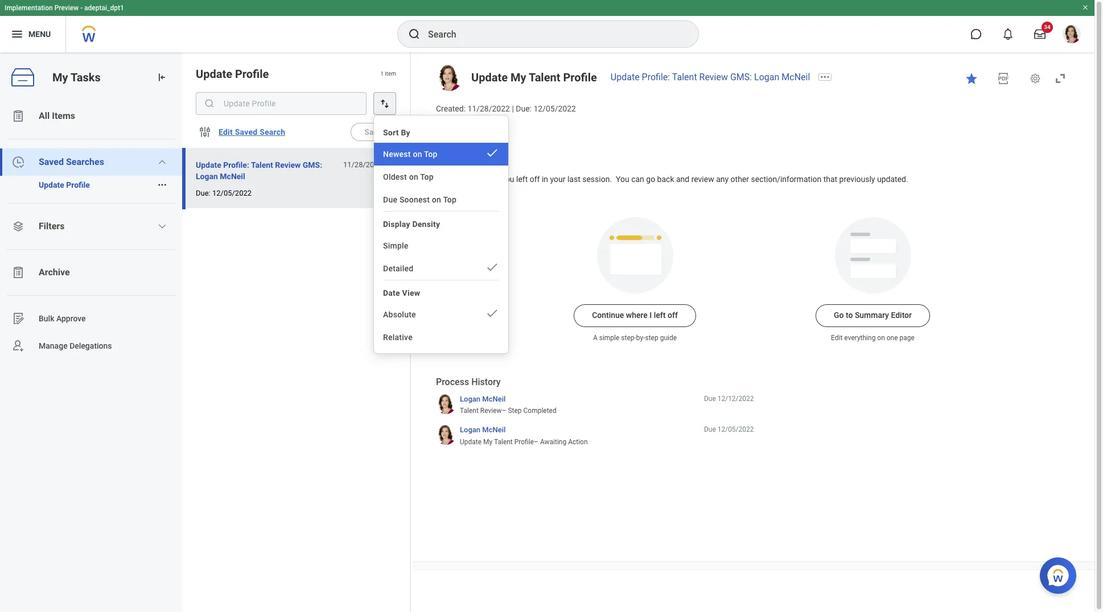 Task type: vqa. For each thing, say whether or not it's contained in the screenshot.
Update Employee's Working Time LINK
no



Task type: locate. For each thing, give the bounding box(es) containing it.
any
[[716, 175, 729, 184]]

1 horizontal spatial left
[[654, 311, 666, 320]]

due down oldest
[[383, 195, 397, 204]]

2 logan mcneil from the top
[[460, 426, 506, 435]]

my left tasks
[[52, 70, 68, 84]]

manage delegations link
[[0, 332, 182, 360]]

0 horizontal spatial –
[[502, 407, 506, 415]]

where left "i"
[[626, 311, 648, 320]]

due down due 12/12/2022
[[704, 426, 716, 434]]

edit saved search button
[[214, 121, 290, 143]]

due for due 12/12/2022
[[704, 395, 716, 403]]

2 check image from the top
[[486, 307, 499, 320]]

review
[[699, 72, 728, 83], [275, 161, 301, 170], [480, 407, 502, 415]]

my inside process history region
[[483, 438, 493, 446]]

saved left search
[[235, 128, 258, 137]]

left inside welcome back this is where you left off in your last session.  you can go back and review any other section/information that previously updated.
[[516, 175, 528, 184]]

0 horizontal spatial review
[[275, 161, 301, 170]]

view printable version (pdf) image
[[997, 72, 1010, 85]]

chevron down image up the "related actions" image
[[158, 158, 167, 167]]

due: 12/05/2022
[[196, 189, 252, 198]]

0 horizontal spatial saved
[[39, 157, 64, 167]]

saved right clock check image
[[39, 157, 64, 167]]

logan mcneil for review
[[460, 395, 506, 404]]

menu
[[374, 120, 508, 349]]

top
[[424, 150, 438, 159], [420, 172, 434, 182], [443, 195, 457, 204]]

1 horizontal spatial where
[[626, 311, 648, 320]]

1 vertical spatial where
[[626, 311, 648, 320]]

newest on top button
[[374, 143, 508, 166]]

adeptai_dpt1
[[84, 4, 124, 12]]

34
[[1044, 24, 1051, 30]]

check image down simple button
[[486, 261, 499, 274]]

0 vertical spatial 11/28/2022
[[468, 104, 510, 113]]

11/28/2022 left |
[[468, 104, 510, 113]]

rename image
[[11, 312, 25, 326]]

where inside welcome back this is where you left off in your last session.  you can go back and review any other section/information that previously updated.
[[478, 175, 500, 184]]

that previously
[[824, 175, 875, 184]]

logan mcneil
[[460, 395, 506, 404], [460, 426, 506, 435]]

top for oldest on top
[[420, 172, 434, 182]]

check image
[[486, 261, 499, 274], [486, 307, 499, 320]]

0 horizontal spatial where
[[478, 175, 500, 184]]

1 vertical spatial update profile
[[39, 180, 90, 190]]

profile inside process history region
[[514, 438, 534, 446]]

0 vertical spatial left
[[516, 175, 528, 184]]

check image inside the 'detailed' button
[[486, 261, 499, 274]]

my down talent review – step completed
[[483, 438, 493, 446]]

in
[[542, 175, 548, 184]]

1 vertical spatial 11/28/2022
[[343, 161, 383, 169]]

-
[[80, 4, 83, 12]]

a simple step-by-step guide
[[593, 334, 677, 342]]

None text field
[[196, 92, 367, 115]]

perspective image
[[11, 220, 25, 233]]

0 horizontal spatial profile:
[[223, 161, 249, 170]]

star image left view printable version (pdf) image
[[965, 72, 979, 85]]

notifications large image
[[1002, 28, 1014, 40]]

0 vertical spatial due:
[[516, 104, 532, 113]]

left right you
[[516, 175, 528, 184]]

left
[[516, 175, 528, 184], [654, 311, 666, 320]]

edit down go
[[831, 334, 843, 342]]

2 vertical spatial 12/05/2022
[[718, 426, 754, 434]]

my tasks
[[52, 70, 101, 84]]

0 horizontal spatial search image
[[204, 98, 215, 109]]

1 vertical spatial logan mcneil
[[460, 426, 506, 435]]

1 horizontal spatial saved
[[235, 128, 258, 137]]

0 horizontal spatial star image
[[389, 158, 403, 172]]

top down this
[[443, 195, 457, 204]]

0 vertical spatial update profile
[[196, 67, 269, 81]]

chevron down image inside saved searches dropdown button
[[158, 158, 167, 167]]

edit right configure image
[[219, 128, 233, 137]]

1 check image from the top
[[486, 261, 499, 274]]

1 vertical spatial saved
[[39, 157, 64, 167]]

1 vertical spatial gms:
[[303, 161, 322, 170]]

1 horizontal spatial –
[[534, 438, 538, 446]]

logan mcneil down history
[[460, 395, 506, 404]]

talent inside "update profile: talent review gms: logan mcneil"
[[251, 161, 273, 170]]

1 vertical spatial star image
[[389, 158, 403, 172]]

1 item
[[380, 71, 396, 77]]

filters
[[39, 221, 65, 232]]

oldest on top
[[383, 172, 434, 182]]

34 button
[[1028, 22, 1053, 47]]

clock check image
[[11, 155, 25, 169]]

2 vertical spatial review
[[480, 407, 502, 415]]

fullscreen image
[[1054, 72, 1067, 85]]

2 horizontal spatial 12/05/2022
[[718, 426, 754, 434]]

is
[[470, 175, 476, 184]]

list containing all items
[[0, 102, 182, 360]]

0 vertical spatial review
[[699, 72, 728, 83]]

1 horizontal spatial profile:
[[642, 72, 670, 83]]

0 vertical spatial chevron down image
[[158, 158, 167, 167]]

go to summary editor
[[834, 311, 912, 320]]

0 horizontal spatial update profile
[[39, 180, 90, 190]]

1 chevron down image from the top
[[158, 158, 167, 167]]

on right soonest
[[432, 195, 441, 204]]

2 horizontal spatial review
[[699, 72, 728, 83]]

edit for edit everything on one page
[[831, 334, 843, 342]]

chevron down image down the "related actions" image
[[158, 222, 167, 231]]

session.
[[582, 175, 612, 184]]

a
[[593, 334, 598, 342]]

top up due soonest on top
[[420, 172, 434, 182]]

1 vertical spatial left
[[654, 311, 666, 320]]

logan mcneil for my
[[460, 426, 506, 435]]

gear image
[[1030, 73, 1041, 84]]

search image
[[408, 27, 421, 41], [204, 98, 215, 109]]

0 horizontal spatial edit
[[219, 128, 233, 137]]

1 vertical spatial search image
[[204, 98, 215, 109]]

logan mcneil button
[[460, 394, 506, 404], [460, 425, 506, 435]]

0 vertical spatial 12/05/2022
[[534, 104, 576, 113]]

by
[[401, 128, 410, 137]]

1 horizontal spatial my
[[483, 438, 493, 446]]

updated.
[[877, 175, 908, 184]]

chevron down image inside filters "dropdown button"
[[158, 222, 167, 231]]

1 horizontal spatial search image
[[408, 27, 421, 41]]

last
[[568, 175, 581, 184]]

profile logan mcneil image
[[1063, 25, 1081, 46]]

newest on top
[[383, 150, 438, 159]]

0 vertical spatial star image
[[965, 72, 979, 85]]

due inside button
[[383, 195, 397, 204]]

update inside update profile button
[[39, 180, 64, 190]]

action
[[568, 438, 588, 446]]

update profile
[[196, 67, 269, 81], [39, 180, 90, 190]]

off left in
[[530, 175, 540, 184]]

1 horizontal spatial review
[[480, 407, 502, 415]]

1 horizontal spatial edit
[[831, 334, 843, 342]]

archive
[[39, 267, 70, 278]]

update my talent profile – awaiting action
[[460, 438, 588, 446]]

step-
[[621, 334, 636, 342]]

0 vertical spatial edit
[[219, 128, 233, 137]]

0 vertical spatial profile:
[[642, 72, 670, 83]]

1 logan mcneil button from the top
[[460, 394, 506, 404]]

transformation import image
[[156, 72, 167, 83]]

simple button
[[374, 235, 508, 257]]

list
[[0, 102, 182, 360]]

justify image
[[10, 27, 24, 41]]

due
[[383, 195, 397, 204], [704, 395, 716, 403], [704, 426, 716, 434]]

can go
[[631, 175, 655, 184]]

0 vertical spatial due
[[383, 195, 397, 204]]

my for update my talent profile – awaiting action
[[483, 438, 493, 446]]

sort
[[383, 128, 399, 137]]

logan mcneil button down history
[[460, 394, 506, 404]]

none text field inside item list element
[[196, 92, 367, 115]]

0 vertical spatial gms:
[[730, 72, 752, 83]]

update profile button
[[0, 176, 153, 194]]

0 vertical spatial logan mcneil
[[460, 395, 506, 404]]

11/28/2022
[[468, 104, 510, 113], [343, 161, 383, 169]]

gms:
[[730, 72, 752, 83], [303, 161, 322, 170]]

1 vertical spatial edit
[[831, 334, 843, 342]]

0 horizontal spatial 11/28/2022
[[343, 161, 383, 169]]

created:
[[436, 104, 466, 113]]

inbox large image
[[1034, 28, 1046, 40]]

absolute button
[[374, 303, 508, 326]]

star image up oldest
[[389, 158, 403, 172]]

logan mcneil down talent review – step completed
[[460, 426, 506, 435]]

1 vertical spatial top
[[420, 172, 434, 182]]

my up |
[[511, 71, 526, 84]]

where down back
[[478, 175, 500, 184]]

close environment banner image
[[1082, 4, 1089, 11]]

0 vertical spatial check image
[[486, 261, 499, 274]]

save button
[[351, 123, 396, 141]]

1 horizontal spatial update profile
[[196, 67, 269, 81]]

saved
[[235, 128, 258, 137], [39, 157, 64, 167]]

0 horizontal spatial left
[[516, 175, 528, 184]]

approve
[[56, 314, 86, 323]]

12/05/2022 inside process history region
[[718, 426, 754, 434]]

due left "12/12/2022"
[[704, 395, 716, 403]]

edit inside 'button'
[[219, 128, 233, 137]]

update profile inside item list element
[[196, 67, 269, 81]]

where inside button
[[626, 311, 648, 320]]

logan mcneil button down talent review – step completed
[[460, 425, 506, 435]]

11/28/2022 inside item list element
[[343, 161, 383, 169]]

0 vertical spatial update profile: talent review gms: logan mcneil
[[611, 72, 810, 83]]

newest
[[383, 150, 411, 159]]

clipboard image
[[11, 109, 25, 123]]

1 vertical spatial 12/05/2022
[[212, 189, 252, 198]]

edit
[[219, 128, 233, 137], [831, 334, 843, 342]]

0 horizontal spatial 12/05/2022
[[212, 189, 252, 198]]

off right "i"
[[668, 311, 678, 320]]

section/information
[[751, 175, 822, 184]]

chevron down image
[[158, 158, 167, 167], [158, 222, 167, 231]]

left right "i"
[[654, 311, 666, 320]]

check image up relative button
[[486, 307, 499, 320]]

– left awaiting
[[534, 438, 538, 446]]

1 vertical spatial –
[[534, 438, 538, 446]]

check image inside absolute button
[[486, 307, 499, 320]]

check image for absolute
[[486, 307, 499, 320]]

0 horizontal spatial off
[[530, 175, 540, 184]]

update profile: talent review gms: logan mcneil link
[[611, 72, 810, 83]]

manage delegations
[[39, 341, 112, 350]]

0 vertical spatial search image
[[408, 27, 421, 41]]

star image
[[965, 72, 979, 85], [389, 158, 403, 172]]

saved searches
[[39, 157, 104, 167]]

1 vertical spatial update profile: talent review gms: logan mcneil
[[196, 161, 322, 181]]

0 vertical spatial –
[[502, 407, 506, 415]]

implementation
[[5, 4, 53, 12]]

update inside "update profile: talent review gms: logan mcneil"
[[196, 161, 221, 170]]

0 vertical spatial top
[[424, 150, 438, 159]]

0 vertical spatial where
[[478, 175, 500, 184]]

1 vertical spatial chevron down image
[[158, 222, 167, 231]]

relative
[[383, 333, 413, 342]]

menu containing sort by
[[374, 120, 508, 349]]

2 logan mcneil button from the top
[[460, 425, 506, 435]]

0 vertical spatial saved
[[235, 128, 258, 137]]

sort by
[[383, 128, 410, 137]]

1 horizontal spatial off
[[668, 311, 678, 320]]

due: right the "related actions" image
[[196, 189, 210, 198]]

process
[[436, 377, 469, 388]]

1 logan mcneil from the top
[[460, 395, 506, 404]]

0 horizontal spatial due:
[[196, 189, 210, 198]]

1 vertical spatial review
[[275, 161, 301, 170]]

awaiting
[[540, 438, 567, 446]]

1 vertical spatial due
[[704, 395, 716, 403]]

2 vertical spatial due
[[704, 426, 716, 434]]

1 vertical spatial logan mcneil button
[[460, 425, 506, 435]]

filters button
[[0, 213, 182, 240]]

– left step
[[502, 407, 506, 415]]

profile:
[[642, 72, 670, 83], [223, 161, 249, 170]]

continue where i left off button
[[574, 305, 696, 328]]

1 horizontal spatial gms:
[[730, 72, 752, 83]]

process history region
[[436, 377, 754, 451]]

0 vertical spatial off
[[530, 175, 540, 184]]

top up oldest on top button
[[424, 150, 438, 159]]

2 vertical spatial top
[[443, 195, 457, 204]]

implementation preview -   adeptai_dpt1
[[5, 4, 124, 12]]

2 chevron down image from the top
[[158, 222, 167, 231]]

12/05/2022 down "update my talent profile"
[[534, 104, 576, 113]]

0 horizontal spatial update profile: talent review gms: logan mcneil
[[196, 161, 322, 181]]

my
[[52, 70, 68, 84], [511, 71, 526, 84], [483, 438, 493, 446]]

due 12/05/2022
[[704, 426, 754, 434]]

1 horizontal spatial 12/05/2022
[[534, 104, 576, 113]]

1 vertical spatial profile:
[[223, 161, 249, 170]]

due: right |
[[516, 104, 532, 113]]

where
[[478, 175, 500, 184], [626, 311, 648, 320]]

mcneil inside "update profile: talent review gms: logan mcneil"
[[220, 172, 245, 181]]

12/05/2022 down update profile: talent review gms: logan mcneil "button"
[[212, 189, 252, 198]]

12/05/2022 inside item list element
[[212, 189, 252, 198]]

12/05/2022 down "12/12/2022"
[[718, 426, 754, 434]]

2 horizontal spatial my
[[511, 71, 526, 84]]

talent
[[529, 71, 560, 84], [672, 72, 697, 83], [251, 161, 273, 170], [460, 407, 479, 415], [494, 438, 513, 446]]

1 horizontal spatial update profile: talent review gms: logan mcneil
[[611, 72, 810, 83]]

1 vertical spatial check image
[[486, 307, 499, 320]]

to
[[846, 311, 853, 320]]

1 horizontal spatial star image
[[965, 72, 979, 85]]

0 vertical spatial logan mcneil button
[[460, 394, 506, 404]]

1 vertical spatial due:
[[196, 189, 210, 198]]

0 horizontal spatial gms:
[[303, 161, 322, 170]]

on right newest
[[413, 150, 422, 159]]

1 vertical spatial off
[[668, 311, 678, 320]]

by-
[[636, 334, 645, 342]]

11/28/2022 down save button
[[343, 161, 383, 169]]



Task type: describe. For each thing, give the bounding box(es) containing it.
guide
[[660, 334, 677, 342]]

configure image
[[198, 125, 212, 139]]

searches
[[66, 157, 104, 167]]

soonest
[[400, 195, 430, 204]]

edit everything on one page
[[831, 334, 915, 342]]

employee's photo (logan mcneil) image
[[436, 65, 462, 91]]

chevron down image for filters
[[158, 222, 167, 231]]

summary
[[855, 311, 889, 320]]

saved searches button
[[0, 149, 182, 176]]

view
[[402, 289, 420, 298]]

item list element
[[182, 52, 411, 613]]

bulk approve link
[[0, 305, 182, 332]]

created: 11/28/2022 | due: 12/05/2022
[[436, 104, 576, 113]]

process history
[[436, 377, 501, 388]]

date view
[[383, 289, 420, 298]]

off inside welcome back this is where you left off in your last session.  you can go back and review any other section/information that previously updated.
[[530, 175, 540, 184]]

step
[[645, 334, 658, 342]]

logan mcneil button for my
[[460, 425, 506, 435]]

one
[[887, 334, 898, 342]]

left inside button
[[654, 311, 666, 320]]

density
[[412, 220, 440, 229]]

welcome back this is where you left off in your last session.  you can go back and review any other section/information that previously updated.
[[436, 159, 908, 184]]

you
[[502, 175, 514, 184]]

menu
[[28, 29, 51, 38]]

menu banner
[[0, 0, 1095, 52]]

due 12/12/2022
[[704, 395, 754, 403]]

logan mcneil button for review
[[460, 394, 506, 404]]

all items
[[39, 110, 75, 121]]

display
[[383, 220, 410, 229]]

saved inside dropdown button
[[39, 157, 64, 167]]

bulk
[[39, 314, 54, 323]]

update profile: talent review gms: logan mcneil button
[[196, 158, 337, 183]]

menu button
[[0, 16, 66, 52]]

detailed
[[383, 264, 413, 273]]

12/05/2022 for due: 12/05/2022
[[212, 189, 252, 198]]

logan inside "update profile: talent review gms: logan mcneil"
[[196, 172, 218, 181]]

off inside continue where i left off button
[[668, 311, 678, 320]]

date
[[383, 289, 400, 298]]

your
[[550, 175, 566, 184]]

check image
[[486, 146, 499, 160]]

update my talent profile
[[471, 71, 597, 84]]

review inside "update profile: talent review gms: logan mcneil"
[[275, 161, 301, 170]]

detailed button
[[374, 257, 508, 280]]

everything
[[844, 334, 876, 342]]

delegations
[[70, 341, 112, 350]]

back
[[657, 175, 674, 184]]

check image for detailed
[[486, 261, 499, 274]]

1 horizontal spatial 11/28/2022
[[468, 104, 510, 113]]

user plus image
[[11, 339, 25, 353]]

due soonest on top button
[[374, 188, 508, 211]]

simple
[[383, 241, 409, 250]]

sort image
[[379, 98, 391, 109]]

due: inside item list element
[[196, 189, 210, 198]]

history
[[471, 377, 501, 388]]

related actions image
[[157, 180, 167, 190]]

my tasks element
[[0, 52, 182, 613]]

bulk approve
[[39, 314, 86, 323]]

this
[[453, 175, 468, 184]]

all
[[39, 110, 50, 121]]

simple
[[599, 334, 620, 342]]

top for newest on top
[[424, 150, 438, 159]]

step
[[508, 407, 522, 415]]

review inside process history region
[[480, 407, 502, 415]]

12/05/2022 for due 12/05/2022
[[718, 426, 754, 434]]

i
[[650, 311, 652, 320]]

due for due 12/05/2022
[[704, 426, 716, 434]]

on left "one"
[[877, 334, 885, 342]]

profile: inside "update profile: talent review gms: logan mcneil"
[[223, 161, 249, 170]]

archive button
[[0, 259, 182, 286]]

12/12/2022
[[718, 395, 754, 403]]

update inside process history region
[[460, 438, 482, 446]]

preview
[[54, 4, 79, 12]]

display density
[[383, 220, 440, 229]]

1
[[380, 71, 384, 77]]

search
[[260, 128, 285, 137]]

1 horizontal spatial due:
[[516, 104, 532, 113]]

welcome
[[436, 159, 474, 170]]

continue
[[592, 311, 624, 320]]

my for update my talent profile
[[511, 71, 526, 84]]

update profile: talent review gms: logan mcneil inside update profile: talent review gms: logan mcneil "button"
[[196, 161, 322, 181]]

saved inside 'button'
[[235, 128, 258, 137]]

Search Workday  search field
[[428, 22, 675, 47]]

relative button
[[374, 326, 508, 349]]

item
[[385, 71, 396, 77]]

|
[[512, 104, 514, 113]]

on right oldest
[[409, 172, 418, 182]]

clipboard image
[[11, 266, 25, 280]]

back
[[476, 159, 496, 170]]

edit for edit saved search
[[219, 128, 233, 137]]

chevron down image for saved searches
[[158, 158, 167, 167]]

edit saved search
[[219, 128, 285, 137]]

due for due soonest on top
[[383, 195, 397, 204]]

talent review – step completed
[[460, 407, 557, 415]]

0 horizontal spatial my
[[52, 70, 68, 84]]

tasks
[[71, 70, 101, 84]]

profile inside button
[[66, 180, 90, 190]]

completed
[[523, 407, 557, 415]]

profile inside item list element
[[235, 67, 269, 81]]

save
[[364, 128, 382, 137]]

gms: inside update profile: talent review gms: logan mcneil "button"
[[303, 161, 322, 170]]

oldest on top button
[[374, 166, 508, 188]]

other
[[731, 175, 749, 184]]

absolute
[[383, 310, 416, 319]]

update profile inside update profile button
[[39, 180, 90, 190]]

continue where i left off
[[592, 311, 678, 320]]

page
[[900, 334, 915, 342]]

items
[[52, 110, 75, 121]]

all items button
[[0, 102, 182, 130]]

oldest
[[383, 172, 407, 182]]

editor
[[891, 311, 912, 320]]

go
[[834, 311, 844, 320]]



